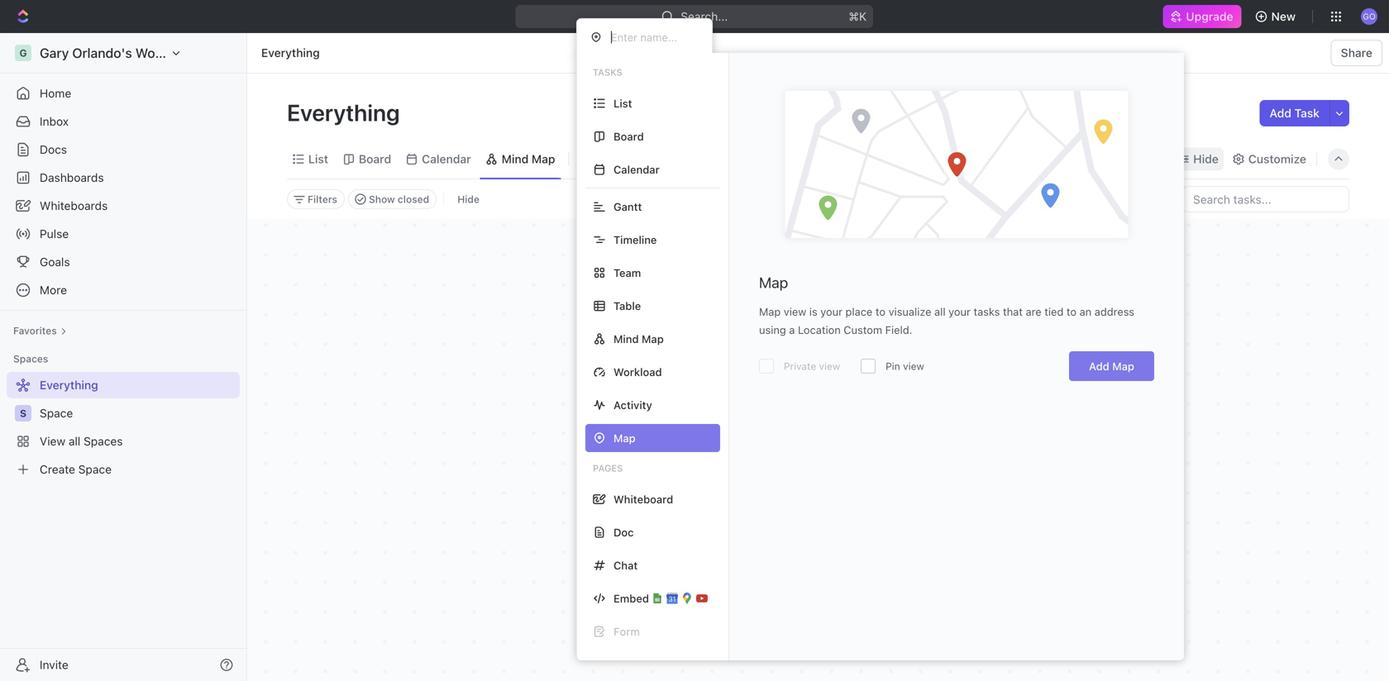 Task type: describe. For each thing, give the bounding box(es) containing it.
whiteboards
[[40, 199, 108, 212]]

view button
[[576, 148, 630, 171]]

share button
[[1331, 40, 1382, 66]]

custom
[[844, 324, 882, 336]]

pulse link
[[7, 221, 240, 247]]

1 horizontal spatial mind
[[613, 333, 639, 345]]

view for private view
[[903, 360, 924, 372]]

upgrade
[[1186, 10, 1233, 23]]

pin
[[886, 360, 900, 372]]

an
[[1079, 305, 1092, 318]]

map view is your place to visualize all your tasks that are tied to an address using a location custom field.
[[759, 305, 1134, 336]]

gantt
[[613, 200, 642, 213]]

whiteboard
[[613, 493, 673, 506]]

no matching results found.
[[726, 502, 910, 520]]

activity
[[613, 399, 652, 411]]

hide button
[[1173, 148, 1224, 171]]

0 horizontal spatial mind
[[502, 152, 529, 166]]

location
[[798, 324, 841, 336]]

form
[[613, 625, 640, 638]]

pin view
[[886, 360, 924, 372]]

share
[[1341, 46, 1372, 60]]

hide inside hide dropdown button
[[1193, 152, 1219, 166]]

whiteboards link
[[7, 193, 240, 219]]

customize
[[1248, 152, 1306, 166]]

2 your from the left
[[948, 305, 971, 318]]

pulse
[[40, 227, 69, 241]]

add task
[[1270, 106, 1320, 120]]

private
[[784, 360, 816, 372]]

found.
[[866, 502, 910, 520]]

a
[[789, 324, 795, 336]]

everything link
[[257, 43, 324, 63]]

place
[[845, 305, 873, 318]]

inbox
[[40, 115, 69, 128]]

timeline
[[613, 234, 657, 246]]

upgrade link
[[1163, 5, 1242, 28]]

add for add map
[[1089, 360, 1109, 372]]

team
[[613, 267, 641, 279]]

tree inside sidebar navigation
[[7, 372, 240, 483]]

board link
[[356, 148, 391, 171]]

1 vertical spatial board
[[359, 152, 391, 166]]

is
[[809, 305, 817, 318]]

customize button
[[1227, 148, 1311, 171]]

view for map
[[784, 305, 806, 318]]

using
[[759, 324, 786, 336]]

matching
[[749, 502, 813, 520]]

visualize
[[888, 305, 931, 318]]

goals
[[40, 255, 70, 269]]

task
[[1294, 106, 1320, 120]]

show
[[369, 193, 395, 205]]

tasks
[[593, 67, 622, 78]]

private view
[[784, 360, 840, 372]]

map inside map view is your place to visualize all your tasks that are tied to an address using a location custom field.
[[759, 305, 781, 318]]

0 horizontal spatial calendar
[[422, 152, 471, 166]]

tasks
[[974, 305, 1000, 318]]

0 vertical spatial list
[[613, 97, 632, 110]]

⌘k
[[849, 10, 867, 23]]

chat
[[613, 559, 638, 572]]

address
[[1094, 305, 1134, 318]]

2 to from the left
[[1066, 305, 1077, 318]]

1 vertical spatial list
[[308, 152, 328, 166]]

results
[[817, 502, 863, 520]]

embed
[[613, 592, 649, 605]]



Task type: locate. For each thing, give the bounding box(es) containing it.
your right "is"
[[820, 305, 843, 318]]

board up the view
[[613, 130, 644, 143]]

add for add task
[[1270, 106, 1291, 120]]

1 vertical spatial mind map
[[613, 333, 664, 345]]

hide
[[1193, 152, 1219, 166], [457, 193, 479, 205]]

home
[[40, 86, 71, 100]]

mind map left view button
[[502, 152, 555, 166]]

mind map link
[[498, 148, 555, 171]]

0 vertical spatial board
[[613, 130, 644, 143]]

that
[[1003, 305, 1023, 318]]

view
[[784, 305, 806, 318], [819, 360, 840, 372], [903, 360, 924, 372]]

dashboards link
[[7, 165, 240, 191]]

list
[[613, 97, 632, 110], [308, 152, 328, 166]]

1 vertical spatial add
[[1089, 360, 1109, 372]]

1 horizontal spatial board
[[613, 130, 644, 143]]

1 your from the left
[[820, 305, 843, 318]]

1 to from the left
[[875, 305, 886, 318]]

your
[[820, 305, 843, 318], [948, 305, 971, 318]]

0 horizontal spatial mind map
[[502, 152, 555, 166]]

calendar
[[422, 152, 471, 166], [613, 163, 660, 176]]

mind map up 'workload'
[[613, 333, 664, 345]]

invite
[[40, 658, 68, 672]]

mind right calendar link
[[502, 152, 529, 166]]

calendar link
[[418, 148, 471, 171]]

search button
[[1105, 148, 1170, 171]]

0 vertical spatial hide
[[1193, 152, 1219, 166]]

0 horizontal spatial list
[[308, 152, 328, 166]]

tied
[[1044, 305, 1063, 318]]

docs link
[[7, 136, 240, 163]]

search
[[1127, 152, 1165, 166]]

docs
[[40, 143, 67, 156]]

0 horizontal spatial view
[[784, 305, 806, 318]]

0 horizontal spatial your
[[820, 305, 843, 318]]

closed
[[398, 193, 429, 205]]

calendar up gantt
[[613, 163, 660, 176]]

add inside button
[[1270, 106, 1291, 120]]

workload
[[613, 366, 662, 378]]

0 vertical spatial everything
[[261, 46, 320, 60]]

map
[[532, 152, 555, 166], [759, 274, 788, 291], [759, 305, 781, 318], [642, 333, 664, 345], [1112, 360, 1134, 372]]

add task button
[[1260, 100, 1329, 126]]

0 horizontal spatial board
[[359, 152, 391, 166]]

board
[[613, 130, 644, 143], [359, 152, 391, 166]]

0 vertical spatial add
[[1270, 106, 1291, 120]]

dashboards
[[40, 171, 104, 184]]

0 vertical spatial mind
[[502, 152, 529, 166]]

to
[[875, 305, 886, 318], [1066, 305, 1077, 318]]

view inside map view is your place to visualize all your tasks that are tied to an address using a location custom field.
[[784, 305, 806, 318]]

0 horizontal spatial to
[[875, 305, 886, 318]]

1 vertical spatial hide
[[457, 193, 479, 205]]

all
[[934, 305, 946, 318]]

list down tasks
[[613, 97, 632, 110]]

0 horizontal spatial hide
[[457, 193, 479, 205]]

1 horizontal spatial your
[[948, 305, 971, 318]]

everything
[[261, 46, 320, 60], [287, 99, 405, 126]]

sidebar navigation
[[0, 33, 247, 681]]

search...
[[681, 10, 728, 23]]

1 horizontal spatial hide
[[1193, 152, 1219, 166]]

mind down 'table'
[[613, 333, 639, 345]]

new button
[[1248, 3, 1306, 30]]

favorites
[[13, 325, 57, 337]]

inbox link
[[7, 108, 240, 135]]

to right place
[[875, 305, 886, 318]]

mind
[[502, 152, 529, 166], [613, 333, 639, 345]]

tree
[[7, 372, 240, 483]]

Search tasks... text field
[[1183, 187, 1348, 212]]

field.
[[885, 324, 912, 336]]

2 horizontal spatial view
[[903, 360, 924, 372]]

list left board link
[[308, 152, 328, 166]]

hide inside hide button
[[457, 193, 479, 205]]

hide right the search
[[1193, 152, 1219, 166]]

table
[[613, 300, 641, 312]]

1 horizontal spatial view
[[819, 360, 840, 372]]

list link
[[305, 148, 328, 171]]

show closed button
[[348, 189, 437, 209]]

1 horizontal spatial add
[[1270, 106, 1291, 120]]

mind map
[[502, 152, 555, 166], [613, 333, 664, 345]]

0 vertical spatial mind map
[[502, 152, 555, 166]]

1 horizontal spatial mind map
[[613, 333, 664, 345]]

0 horizontal spatial add
[[1089, 360, 1109, 372]]

Enter name... field
[[609, 30, 699, 44]]

no
[[726, 502, 746, 520]]

view left "is"
[[784, 305, 806, 318]]

doc
[[613, 526, 634, 539]]

home link
[[7, 80, 240, 107]]

1 vertical spatial everything
[[287, 99, 405, 126]]

1 horizontal spatial calendar
[[613, 163, 660, 176]]

view button
[[576, 140, 630, 179]]

view right pin
[[903, 360, 924, 372]]

to left an at the top
[[1066, 305, 1077, 318]]

your right 'all'
[[948, 305, 971, 318]]

goals link
[[7, 249, 240, 275]]

board up show
[[359, 152, 391, 166]]

1 horizontal spatial list
[[613, 97, 632, 110]]

hide button
[[451, 189, 486, 209]]

1 horizontal spatial to
[[1066, 305, 1077, 318]]

calendar up hide button
[[422, 152, 471, 166]]

spaces
[[13, 353, 48, 365]]

1 vertical spatial mind
[[613, 333, 639, 345]]

are
[[1026, 305, 1041, 318]]

add
[[1270, 106, 1291, 120], [1089, 360, 1109, 372]]

add map
[[1089, 360, 1134, 372]]

view
[[597, 152, 624, 166]]

add down an at the top
[[1089, 360, 1109, 372]]

view right private at bottom right
[[819, 360, 840, 372]]

hide down calendar link
[[457, 193, 479, 205]]

new
[[1271, 10, 1296, 23]]

favorites button
[[7, 321, 73, 341]]

show closed
[[369, 193, 429, 205]]

add left task
[[1270, 106, 1291, 120]]

pages
[[593, 463, 623, 474]]



Task type: vqa. For each thing, say whether or not it's contained in the screenshot.
top in progress 'dropdown button'
no



